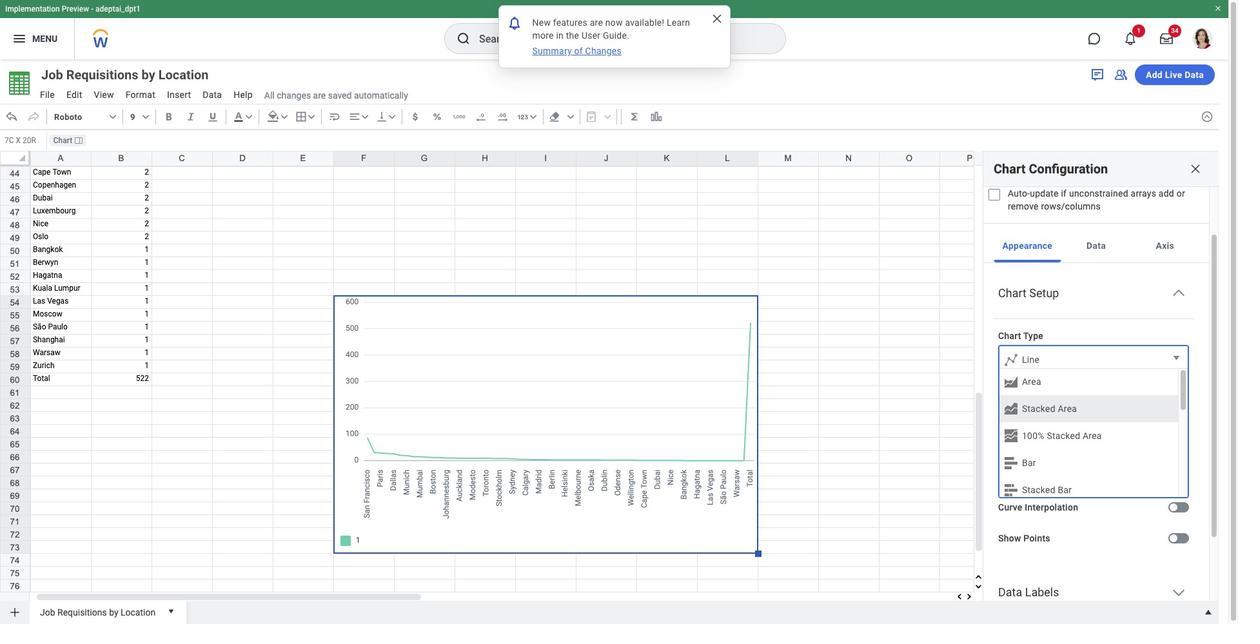 Task type: vqa. For each thing, say whether or not it's contained in the screenshot.
9
yes



Task type: locate. For each thing, give the bounding box(es) containing it.
curve
[[999, 503, 1023, 513]]

media classroom image
[[1113, 67, 1129, 83]]

rows/columns
[[1041, 201, 1101, 212]]

stacked
[[1023, 404, 1056, 414], [1047, 431, 1081, 441], [1023, 485, 1056, 495]]

chart type
[[999, 331, 1044, 341]]

area
[[1023, 377, 1042, 387], [1058, 404, 1077, 414], [1083, 431, 1102, 441]]

requisitions
[[66, 67, 138, 83], [57, 607, 107, 618]]

x image inside dialog
[[711, 12, 724, 25]]

document
[[1004, 410, 1046, 420]]

are left the saved
[[313, 90, 326, 100]]

bold image
[[162, 110, 175, 123]]

x image down chevron up circle icon
[[1190, 163, 1203, 175]]

1
[[1137, 27, 1141, 34]]

bar
[[1023, 458, 1037, 468], [1058, 485, 1072, 495]]

1 vertical spatial bar
[[1058, 485, 1072, 495]]

list box
[[999, 368, 1189, 504]]

new features are now available! learn more in the user guide. summary of changes
[[533, 17, 693, 56]]

2 vertical spatial stacked
[[1023, 485, 1056, 495]]

axis button
[[1132, 229, 1199, 263]]

chevron down small image left align bottom icon
[[358, 110, 371, 123]]

x image
[[711, 12, 724, 25], [1190, 163, 1203, 175]]

0 vertical spatial job requisitions by location button
[[35, 66, 232, 84]]

all
[[264, 90, 275, 100]]

chart inside chart setup dropdown button
[[999, 286, 1027, 300]]

learn
[[667, 17, 690, 28]]

data up 'underline' icon
[[203, 90, 222, 100]]

stacked for stacked bar
[[1023, 485, 1056, 495]]

2 horizontal spatial area
[[1083, 431, 1102, 441]]

None text field
[[1, 132, 46, 150]]

1 vertical spatial stacked
[[1047, 431, 1081, 441]]

roboto
[[54, 112, 82, 122]]

data left the labels
[[999, 586, 1023, 599]]

Search Workday  search field
[[479, 25, 759, 53]]

add zero image
[[497, 110, 509, 123]]

chevron down small image inside "roboto" popup button
[[106, 110, 119, 123]]

automatically
[[354, 90, 408, 100]]

configuration
[[1029, 161, 1108, 177]]

chevron down small image left border all image
[[278, 110, 291, 123]]

notifications large image
[[1124, 32, 1137, 45]]

palette
[[1023, 388, 1053, 398]]

format
[[126, 90, 155, 100]]

chart for chart type
[[999, 331, 1022, 341]]

1 chevron down small image from the left
[[278, 110, 291, 123]]

x image right learn
[[711, 12, 724, 25]]

tabs element
[[984, 229, 1210, 263]]

34 button
[[1153, 25, 1182, 53]]

chart
[[53, 136, 72, 145], [994, 161, 1026, 177], [999, 286, 1027, 300], [999, 331, 1022, 341], [999, 444, 1022, 455]]

bar down font in the bottom right of the page
[[1023, 458, 1037, 468]]

0 vertical spatial job
[[41, 67, 63, 83]]

available!
[[625, 17, 665, 28]]

job
[[41, 67, 63, 83], [40, 607, 55, 618]]

chevron down small image right eraser image
[[564, 110, 577, 123]]

border all image
[[295, 110, 308, 123]]

new
[[533, 17, 551, 28]]

job up file
[[41, 67, 63, 83]]

0 vertical spatial location
[[158, 67, 209, 83]]

0 vertical spatial by
[[142, 67, 155, 83]]

1 vertical spatial location
[[121, 607, 156, 618]]

9
[[130, 112, 135, 122]]

0 vertical spatial x image
[[711, 12, 724, 25]]

data labels
[[999, 586, 1060, 599]]

by left caret down small image
[[109, 607, 118, 618]]

bar down arial popup button
[[1058, 485, 1072, 495]]

chevron down small image
[[278, 110, 291, 123], [358, 110, 371, 123], [564, 110, 577, 123]]

stacked down default
[[1047, 431, 1081, 441]]

justify image
[[12, 31, 27, 46]]

1 vertical spatial area
[[1058, 404, 1077, 414]]

close environment banner image
[[1215, 5, 1223, 12]]

chart down roboto
[[53, 136, 72, 145]]

by up menus menu bar
[[142, 67, 155, 83]]

search image
[[456, 31, 472, 46]]

1 vertical spatial requisitions
[[57, 607, 107, 618]]

data
[[1185, 70, 1204, 80], [203, 90, 222, 100], [1087, 241, 1106, 251], [999, 586, 1023, 599]]

inbox large image
[[1161, 32, 1173, 45]]

2 vertical spatial area
[[1083, 431, 1102, 441]]

are inside button
[[313, 90, 326, 100]]

1 vertical spatial job
[[40, 607, 55, 618]]

1 horizontal spatial chevron down small image
[[358, 110, 371, 123]]

100%
[[1023, 431, 1045, 441]]

more
[[533, 30, 554, 41]]

chart left type
[[999, 331, 1022, 341]]

0 horizontal spatial x image
[[711, 12, 724, 25]]

live
[[1166, 70, 1183, 80]]

are up user
[[590, 17, 603, 28]]

1 horizontal spatial location
[[158, 67, 209, 83]]

implementation preview -   adeptai_dpt1
[[5, 5, 141, 14]]

caret down small image
[[165, 605, 178, 618]]

1 vertical spatial job requisitions by location
[[40, 607, 156, 618]]

location
[[158, 67, 209, 83], [121, 607, 156, 618]]

2 job requisitions by location button from the top
[[35, 601, 161, 622]]

data inside tabs element
[[1087, 241, 1106, 251]]

0 vertical spatial job requisitions by location
[[41, 67, 209, 83]]

all changes are saved automatically button
[[259, 89, 408, 102]]

chart up auto-
[[994, 161, 1026, 177]]

1 vertical spatial job requisitions by location button
[[35, 601, 161, 622]]

chevron down small image
[[106, 110, 119, 123], [139, 110, 152, 123], [242, 110, 255, 123], [305, 110, 318, 123], [386, 110, 398, 123], [527, 110, 540, 123], [1169, 463, 1184, 478]]

c line image
[[1004, 352, 1019, 368]]

in
[[556, 30, 564, 41]]

0 vertical spatial requisitions
[[66, 67, 138, 83]]

1 horizontal spatial x image
[[1190, 163, 1203, 175]]

color
[[999, 388, 1021, 398]]

0 vertical spatial area
[[1023, 377, 1042, 387]]

stacked down palette
[[1023, 404, 1056, 414]]

are
[[590, 17, 603, 28], [313, 90, 326, 100]]

or
[[1177, 188, 1186, 199]]

chart left setup
[[999, 286, 1027, 300]]

area up "100% stacked area"
[[1058, 404, 1077, 414]]

grid
[[0, 0, 1239, 617]]

add footer ws image
[[8, 606, 21, 619]]

of
[[575, 46, 583, 56]]

0 vertical spatial are
[[590, 17, 603, 28]]

0 horizontal spatial chevron down small image
[[278, 110, 291, 123]]

color palette
[[999, 388, 1053, 398]]

auto-update if unconstrained arrays add or remove rows/columns
[[1008, 188, 1186, 212]]

list box containing area
[[999, 368, 1189, 504]]

0 horizontal spatial bar
[[1023, 458, 1037, 468]]

location left caret down small image
[[121, 607, 156, 618]]

1 vertical spatial are
[[313, 90, 326, 100]]

chart font
[[999, 444, 1043, 455]]

menu
[[32, 33, 58, 44]]

area up color palette
[[1023, 377, 1042, 387]]

menu button
[[0, 18, 74, 59]]

add
[[1159, 188, 1175, 199]]

0 vertical spatial stacked
[[1023, 404, 1056, 414]]

c area layered image
[[1004, 374, 1019, 390]]

chevron up image
[[1172, 286, 1187, 301]]

location up insert
[[158, 67, 209, 83]]

data down auto-update if unconstrained arrays add or remove rows/columns on the top right of page
[[1087, 241, 1106, 251]]

now
[[606, 17, 623, 28]]

c area 100 image
[[1004, 428, 1019, 444]]

are inside new features are now available! learn more in the user guide. summary of changes
[[590, 17, 603, 28]]

1 horizontal spatial are
[[590, 17, 603, 28]]

numbers image
[[517, 110, 529, 123]]

0 horizontal spatial by
[[109, 607, 118, 618]]

update
[[1030, 188, 1059, 199]]

points
[[1024, 534, 1051, 544]]

percentage image
[[431, 110, 444, 123]]

chart configuration
[[994, 161, 1108, 177]]

auto-
[[1008, 188, 1030, 199]]

insert
[[167, 90, 191, 100]]

arial
[[1004, 466, 1023, 477]]

job requisitions by location button
[[35, 66, 232, 84], [35, 601, 161, 622]]

chart down c area 100 image
[[999, 444, 1022, 455]]

2 horizontal spatial chevron down small image
[[564, 110, 577, 123]]

user
[[582, 30, 601, 41]]

job right add footer ws image
[[40, 607, 55, 618]]

dialog
[[498, 5, 731, 68]]

stacked up curve interpolation in the bottom of the page
[[1023, 485, 1056, 495]]

-
[[91, 5, 94, 14]]

0 horizontal spatial are
[[313, 90, 326, 100]]

1 vertical spatial x image
[[1190, 163, 1203, 175]]

labels
[[1026, 586, 1060, 599]]

stacked bar
[[1023, 485, 1072, 495]]

requisitions for first job requisitions by location button from the bottom
[[57, 607, 107, 618]]

chart inside chart button
[[53, 136, 72, 145]]

all changes are saved automatically
[[264, 90, 408, 100]]

job requisitions by location
[[41, 67, 209, 83], [40, 607, 156, 618]]

area down document default "popup button"
[[1083, 431, 1102, 441]]

undo l image
[[5, 110, 18, 123]]

changes
[[585, 46, 622, 56]]

eraser image
[[548, 110, 561, 123]]

preview
[[62, 5, 89, 14]]

34
[[1172, 27, 1179, 34]]

are for changes
[[313, 90, 326, 100]]



Task type: describe. For each thing, give the bounding box(es) containing it.
caret up image
[[1203, 606, 1215, 619]]

the
[[566, 30, 579, 41]]

chevron up circle image
[[1201, 110, 1214, 123]]

summary of changes link
[[531, 45, 623, 57]]

implementation
[[5, 5, 60, 14]]

data labels button
[[993, 577, 1195, 618]]

align bottom image
[[375, 110, 388, 123]]

chart setup button
[[993, 278, 1195, 319]]

chevron down small image inside 9 dropdown button
[[139, 110, 152, 123]]

1 horizontal spatial by
[[142, 67, 155, 83]]

c bar stacked image
[[1004, 483, 1019, 498]]

features
[[553, 17, 588, 28]]

chart for chart configuration
[[994, 161, 1026, 177]]

9 button
[[126, 106, 153, 127]]

menus menu bar
[[34, 86, 259, 106]]

autosum image
[[628, 110, 641, 123]]

roboto button
[[50, 106, 120, 127]]

default
[[1049, 410, 1079, 420]]

font
[[1024, 444, 1043, 455]]

arial button
[[999, 459, 1142, 484]]

if
[[1062, 188, 1067, 199]]

chart image
[[650, 110, 663, 123]]

stacked area
[[1023, 404, 1077, 414]]

add live data
[[1146, 70, 1204, 80]]

remove zero image
[[475, 110, 488, 123]]

view
[[94, 90, 114, 100]]

0 horizontal spatial area
[[1023, 377, 1042, 387]]

c bar clustered image
[[1004, 455, 1019, 471]]

appearance
[[1003, 241, 1053, 251]]

chart button
[[49, 135, 87, 146]]

appearance button
[[994, 229, 1062, 263]]

1 horizontal spatial area
[[1058, 404, 1077, 414]]

saved
[[328, 90, 352, 100]]

axis
[[1156, 241, 1175, 251]]

dialog containing new features are now available! learn more in the user guide.
[[498, 5, 731, 68]]

unconstrained
[[1070, 188, 1129, 199]]

chart for chart
[[53, 136, 72, 145]]

show points
[[999, 534, 1051, 544]]

0 vertical spatial bar
[[1023, 458, 1037, 468]]

show
[[999, 534, 1022, 544]]

align left image
[[348, 110, 361, 123]]

data button
[[1063, 229, 1130, 263]]

guide.
[[603, 30, 630, 41]]

notifications image
[[507, 15, 522, 31]]

profile logan mcneil image
[[1193, 28, 1213, 52]]

dollar sign image
[[409, 110, 422, 123]]

3 chevron down small image from the left
[[564, 110, 577, 123]]

help
[[234, 90, 253, 100]]

100% stacked area
[[1023, 431, 1102, 441]]

adeptai_dpt1
[[96, 5, 141, 14]]

text wrap image
[[328, 110, 341, 123]]

edit
[[66, 90, 82, 100]]

changes
[[277, 90, 311, 100]]

chart for chart font
[[999, 444, 1022, 455]]

activity stream image
[[1090, 67, 1106, 83]]

job requisitions by location for second job requisitions by location button from the bottom
[[41, 67, 209, 83]]

italics image
[[184, 110, 197, 123]]

tab content element
[[984, 263, 1210, 624]]

1 job requisitions by location button from the top
[[35, 66, 232, 84]]

data inside menus menu bar
[[203, 90, 222, 100]]

requisitions for second job requisitions by location button from the bottom
[[66, 67, 138, 83]]

document default button
[[999, 402, 1190, 428]]

setup
[[1030, 286, 1060, 300]]

job requisitions by location for first job requisitions by location button from the bottom
[[40, 607, 156, 618]]

line button
[[999, 345, 1190, 371]]

1 horizontal spatial bar
[[1058, 485, 1072, 495]]

0 horizontal spatial location
[[121, 607, 156, 618]]

line
[[1023, 355, 1040, 365]]

thousands comma image
[[453, 110, 466, 123]]

data inside "dropdown button"
[[999, 586, 1023, 599]]

curve interpolation
[[999, 503, 1079, 513]]

menu banner
[[0, 0, 1229, 59]]

1 vertical spatial by
[[109, 607, 118, 618]]

remove
[[1008, 201, 1039, 212]]

add
[[1146, 70, 1163, 80]]

arrays
[[1131, 188, 1157, 199]]

chart for chart setup
[[999, 286, 1027, 300]]

file
[[40, 90, 55, 100]]

data right live
[[1185, 70, 1204, 80]]

summary
[[533, 46, 572, 56]]

chevron up image
[[1172, 585, 1187, 601]]

document default
[[1004, 410, 1079, 420]]

add live data button
[[1135, 65, 1215, 85]]

2 chevron down small image from the left
[[358, 110, 371, 123]]

stacked for stacked area
[[1023, 404, 1056, 414]]

underline image
[[206, 110, 219, 123]]

are for features
[[590, 17, 603, 28]]

type
[[1024, 331, 1044, 341]]

toolbar container region
[[0, 104, 1196, 130]]

interpolation
[[1025, 503, 1079, 513]]

1 button
[[1117, 25, 1146, 53]]

chart setup
[[999, 286, 1060, 300]]

c area stacked image
[[1004, 401, 1019, 417]]



